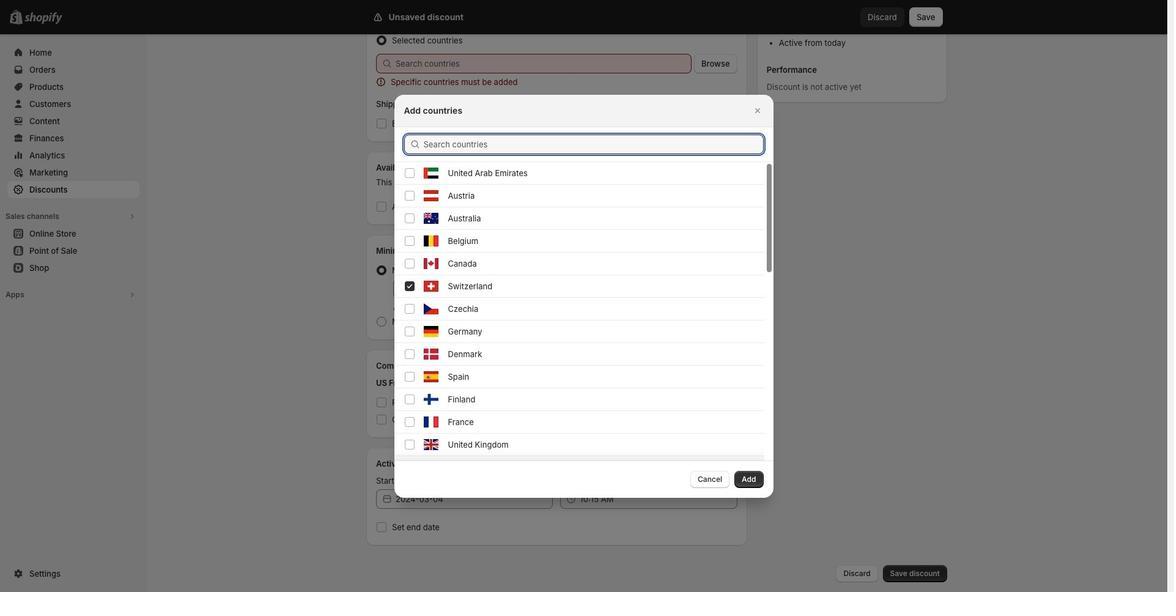 Task type: vqa. For each thing, say whether or not it's contained in the screenshot.
Enter time text field
no



Task type: locate. For each thing, give the bounding box(es) containing it.
Search countries text field
[[424, 134, 764, 154]]

dialog
[[0, 94, 1168, 592]]

shopify image
[[24, 12, 62, 24]]



